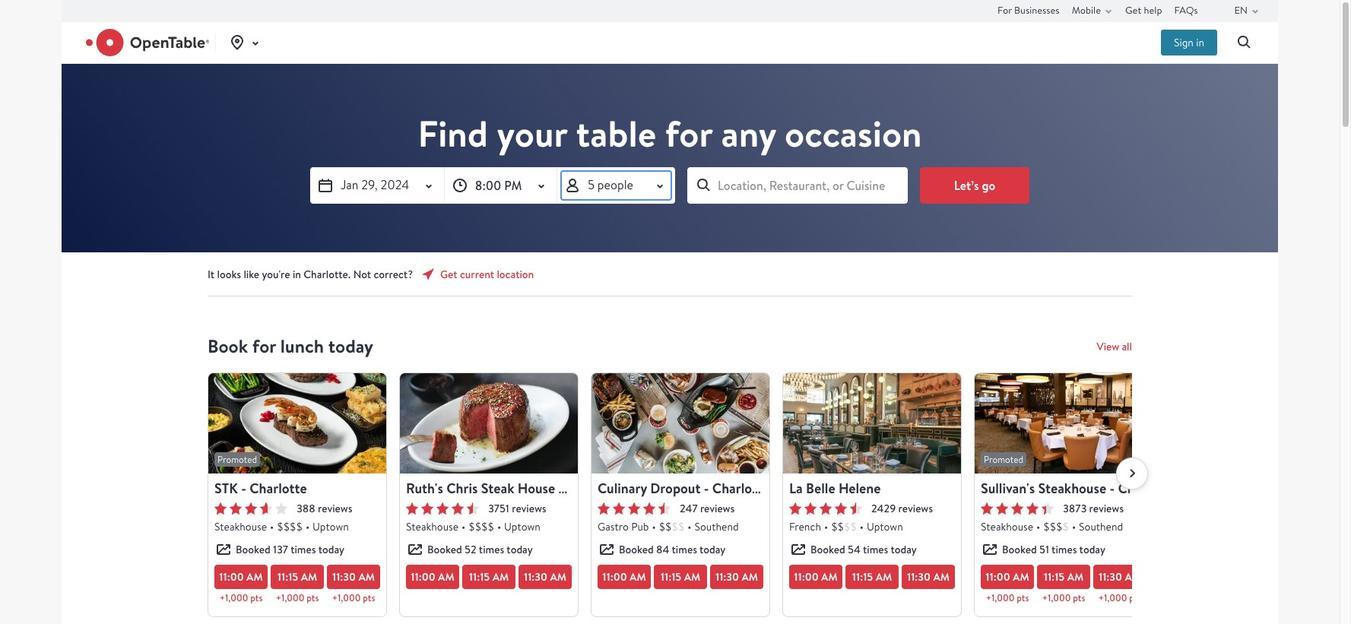 Task type: locate. For each thing, give the bounding box(es) containing it.
times right 52
[[479, 543, 504, 557]]

2 horizontal spatial 4.5 stars image
[[789, 503, 862, 515]]

2 11:00 am link from the left
[[406, 565, 459, 589]]

1 horizontal spatial 11:30 am +1,000 pts
[[1099, 570, 1142, 605]]

uptown for ruth's chris steak house - charlotte uptown
[[504, 520, 541, 534]]

3 11:30 am link from the left
[[710, 565, 763, 589]]

0 vertical spatial for
[[665, 109, 713, 159]]

6 am from the left
[[550, 570, 567, 585]]

4.5 stars image
[[406, 503, 479, 515], [598, 503, 671, 515], [789, 503, 862, 515]]

times
[[291, 543, 316, 557], [479, 543, 504, 557], [672, 543, 697, 557], [863, 543, 888, 557], [1052, 543, 1077, 557]]

11:00 am +1,000 pts
[[219, 570, 263, 605], [986, 570, 1029, 605]]

southend down "3873 reviews"
[[1079, 520, 1123, 534]]

steakhouse down ruth's at bottom left
[[406, 520, 459, 534]]

11:30 down booked 84 times today
[[716, 570, 739, 585]]

find
[[418, 109, 488, 159]]

11:00 am for la
[[794, 570, 838, 585]]

today down "3873 reviews"
[[1080, 543, 1106, 557]]

today down 2429 reviews
[[891, 543, 917, 557]]

in right sign
[[1196, 36, 1205, 49]]

4 11:00 from the left
[[794, 570, 819, 585]]

opentable logo image
[[86, 29, 209, 56]]

1 vertical spatial for
[[252, 334, 276, 359]]

11:00 am link down booked 52 times today
[[406, 565, 459, 589]]

1 11:00 from the left
[[219, 570, 244, 585]]

$$ $$ up booked 84 times today
[[659, 520, 685, 534]]

reviews right 3873
[[1089, 502, 1124, 516]]

$$$$ up booked 52 times today
[[469, 520, 494, 534]]

13 am from the left
[[1013, 570, 1029, 585]]

1 horizontal spatial southend
[[1079, 520, 1123, 534]]

11:15 down booked 54 times today
[[852, 570, 873, 585]]

11:00 am link for stk
[[214, 565, 268, 589]]

jan
[[341, 177, 358, 193]]

11:30 down booked 52 times today
[[524, 570, 548, 585]]

steakhouse down 4.2 stars image
[[981, 520, 1033, 534]]

3 4.5 stars image from the left
[[789, 503, 862, 515]]

culinary
[[598, 479, 647, 498]]

your
[[497, 109, 567, 159]]

1 horizontal spatial promoted
[[984, 454, 1024, 465]]

1 horizontal spatial 11:30 am
[[716, 570, 758, 585]]

4.5 stars image for belle
[[789, 503, 862, 515]]

1 horizontal spatial $$ $$
[[831, 520, 857, 534]]

booked left 51
[[1002, 543, 1037, 557]]

gastro
[[598, 520, 629, 534]]

uptown up pub on the bottom left of the page
[[628, 479, 675, 498]]

la belle helene
[[789, 479, 881, 498]]

11:00 am link
[[214, 565, 268, 589], [406, 565, 459, 589], [598, 565, 651, 589], [789, 565, 843, 589], [981, 565, 1034, 589]]

5 +1,000 from the left
[[1042, 592, 1071, 605]]

11:00 am +1,000 pts down the booked 137 times today
[[219, 570, 263, 605]]

promoted
[[217, 454, 257, 465], [984, 454, 1024, 465]]

1 horizontal spatial 11:15 am +1,000 pts
[[1042, 570, 1085, 605]]

11:30 am link down the booked 137 times today
[[327, 565, 380, 589]]

2 promoted from the left
[[984, 454, 1024, 465]]

11:15 am link down booked 54 times today
[[846, 565, 899, 589]]

for left any
[[665, 109, 713, 159]]

like
[[244, 268, 259, 281]]

11:15 am link for -
[[271, 565, 324, 589]]

0 horizontal spatial 4.5 stars image
[[406, 503, 479, 515]]

2 11:30 am +1,000 pts from the left
[[1099, 570, 1142, 605]]

2 11:30 am link from the left
[[519, 565, 572, 589]]

1 horizontal spatial 4.5 stars image
[[598, 503, 671, 515]]

2 horizontal spatial 11:00 am
[[794, 570, 838, 585]]

11:15 down the booked 137 times today
[[277, 570, 298, 585]]

get current location
[[440, 268, 534, 281]]

5 11:15 from the left
[[1044, 570, 1065, 585]]

get left help
[[1125, 3, 1142, 16]]

2 horizontal spatial 11:15 am
[[852, 570, 892, 585]]

11:00 am down french
[[794, 570, 838, 585]]

times for -
[[291, 543, 316, 557]]

reviews for dropout
[[700, 502, 735, 516]]

11:15 am link down booked 51 times today
[[1037, 565, 1090, 589]]

11:15 am +1,000 pts for -
[[1042, 570, 1085, 605]]

charlotte up "3873 reviews"
[[1118, 479, 1176, 498]]

11:15 down booked 84 times today
[[661, 570, 682, 585]]

2 11:00 am from the left
[[603, 570, 646, 585]]

pub
[[631, 520, 649, 534]]

11:30 down the booked 137 times today
[[332, 570, 356, 585]]

0 horizontal spatial in
[[293, 268, 301, 281]]

1 +1,000 from the left
[[220, 592, 248, 605]]

booked down pub on the bottom left of the page
[[619, 543, 654, 557]]

4 - from the left
[[1110, 479, 1115, 498]]

promoted up "sullivan's"
[[984, 454, 1024, 465]]

reviews down house
[[512, 502, 546, 516]]

1 pts from the left
[[250, 592, 263, 605]]

2 charlotte from the left
[[567, 479, 624, 498]]

11:15 am link down booked 84 times today
[[654, 565, 707, 589]]

1 4.5 stars image from the left
[[406, 503, 479, 515]]

uptown for la belle helene
[[867, 520, 903, 534]]

$$ $$
[[659, 520, 685, 534], [831, 520, 857, 534]]

11:30 am link down booked 51 times today
[[1094, 565, 1147, 589]]

3 11:15 am link from the left
[[654, 565, 707, 589]]

1 $$ from the left
[[659, 520, 672, 534]]

4 11:15 from the left
[[852, 570, 873, 585]]

11:15 am +1,000 pts down the booked 137 times today
[[276, 570, 319, 605]]

uptown down 2429
[[867, 520, 903, 534]]

steakhouse
[[1038, 479, 1107, 498], [214, 520, 267, 534], [406, 520, 459, 534], [981, 520, 1033, 534]]

0 horizontal spatial 11:30 am
[[524, 570, 567, 585]]

times for dropout
[[672, 543, 697, 557]]

6 +1,000 from the left
[[1099, 592, 1127, 605]]

2 11:30 from the left
[[524, 570, 548, 585]]

11:00 down the booked 137 times today
[[219, 570, 244, 585]]

5 reviews from the left
[[1089, 502, 1124, 516]]

view all
[[1097, 340, 1132, 354]]

11:00 down booked 51 times today
[[986, 570, 1010, 585]]

11:00 am down booked 52 times today
[[411, 570, 454, 585]]

3 11:00 am link from the left
[[598, 565, 651, 589]]

1 booked from the left
[[236, 543, 270, 557]]

2 - from the left
[[559, 479, 564, 498]]

pts
[[250, 592, 263, 605], [307, 592, 319, 605], [363, 592, 375, 605], [1017, 592, 1029, 605], [1073, 592, 1085, 605], [1129, 592, 1142, 605]]

11:30 am link
[[327, 565, 380, 589], [519, 565, 572, 589], [710, 565, 763, 589], [902, 565, 955, 589], [1094, 565, 1147, 589]]

chris
[[447, 479, 478, 498]]

2 $$ $$ from the left
[[831, 520, 857, 534]]

today down 3751 reviews
[[507, 543, 533, 557]]

4.2 stars image
[[981, 503, 1054, 515]]

get for get current location
[[440, 268, 457, 281]]

promoted for stk
[[217, 454, 257, 465]]

11:00 am down gastro pub
[[603, 570, 646, 585]]

steakhouse down 3.7 stars image
[[214, 520, 267, 534]]

charlotte
[[250, 479, 307, 498], [567, 479, 624, 498], [712, 479, 770, 498], [1118, 479, 1176, 498]]

2 11:15 am link from the left
[[462, 565, 516, 589]]

1 horizontal spatial 11:00 am
[[603, 570, 646, 585]]

2 11:15 from the left
[[469, 570, 490, 585]]

reviews for chris
[[512, 502, 546, 516]]

booked left "137"
[[236, 543, 270, 557]]

11:30 down booked 51 times today
[[1099, 570, 1122, 585]]

2 horizontal spatial 11:30 am
[[907, 570, 950, 585]]

4 11:15 am link from the left
[[846, 565, 899, 589]]

1 $$ $$ from the left
[[659, 520, 685, 534]]

4 11:30 am link from the left
[[902, 565, 955, 589]]

- up "3873 reviews"
[[1110, 479, 1115, 498]]

0 horizontal spatial $$$$
[[277, 520, 303, 534]]

1 horizontal spatial in
[[1196, 36, 1205, 49]]

+1,000
[[220, 592, 248, 605], [276, 592, 304, 605], [332, 592, 361, 605], [986, 592, 1015, 605], [1042, 592, 1071, 605], [1099, 592, 1127, 605]]

1 reviews from the left
[[318, 502, 352, 516]]

pts for stk - charlotte 11:30 am link
[[363, 592, 375, 605]]

1 vertical spatial get
[[440, 268, 457, 281]]

1 11:00 am +1,000 pts from the left
[[219, 570, 263, 605]]

0 horizontal spatial 11:15 am +1,000 pts
[[276, 570, 319, 605]]

11:00 for ruth's chris steak house - charlotte uptown
[[411, 570, 435, 585]]

2 11:00 am +1,000 pts from the left
[[986, 570, 1029, 605]]

8:00
[[475, 177, 501, 194]]

today down the 388 reviews
[[318, 543, 344, 557]]

3873 reviews
[[1063, 502, 1124, 516]]

4 booked from the left
[[811, 543, 845, 557]]

2 $$$$ from the left
[[469, 520, 494, 534]]

11:15 am down booked 84 times today
[[661, 570, 701, 585]]

get
[[1125, 3, 1142, 16], [440, 268, 457, 281]]

4 reviews from the left
[[899, 502, 933, 516]]

southend
[[695, 520, 739, 534], [1079, 520, 1123, 534]]

11:15 am link for belle
[[846, 565, 899, 589]]

jan 29, 2024
[[341, 177, 409, 193]]

11:00 am for culinary
[[603, 570, 646, 585]]

11:15 down booked 51 times today
[[1044, 570, 1065, 585]]

find your table for any occasion
[[418, 109, 922, 159]]

1 promoted from the left
[[217, 454, 257, 465]]

11:00 am link down booked 51 times today
[[981, 565, 1034, 589]]

11:00 am for ruth's
[[411, 570, 454, 585]]

today down 247 reviews
[[700, 543, 726, 557]]

0 horizontal spatial get
[[440, 268, 457, 281]]

11:30 am down booked 84 times today
[[716, 570, 758, 585]]

today right the lunch
[[328, 334, 373, 359]]

times right 84
[[672, 543, 697, 557]]

4 11:30 from the left
[[907, 570, 931, 585]]

booked for chris
[[427, 543, 462, 557]]

charlotte up 247 reviews
[[712, 479, 770, 498]]

steakhouse for sullivan's steakhouse - charlotte
[[981, 520, 1033, 534]]

charlotte up 3.7 stars image
[[250, 479, 307, 498]]

1 horizontal spatial 11:15 am
[[661, 570, 701, 585]]

1 11:30 am link from the left
[[327, 565, 380, 589]]

1 horizontal spatial $$$$
[[469, 520, 494, 534]]

11:15 am link
[[271, 565, 324, 589], [462, 565, 516, 589], [654, 565, 707, 589], [846, 565, 899, 589], [1037, 565, 1090, 589]]

137
[[273, 543, 288, 557]]

1 times from the left
[[291, 543, 316, 557]]

1 11:30 from the left
[[332, 570, 356, 585]]

today
[[328, 334, 373, 359], [318, 543, 344, 557], [507, 543, 533, 557], [700, 543, 726, 557], [891, 543, 917, 557], [1080, 543, 1106, 557]]

get left current on the top of page
[[440, 268, 457, 281]]

1 11:15 from the left
[[277, 570, 298, 585]]

0 horizontal spatial promoted
[[217, 454, 257, 465]]

$$ up the 54
[[844, 520, 857, 534]]

11:00 down gastro
[[603, 570, 627, 585]]

0 vertical spatial get
[[1125, 3, 1142, 16]]

promoted up stk
[[217, 454, 257, 465]]

1 am from the left
[[246, 570, 263, 585]]

11:15 am down booked 52 times today
[[469, 570, 509, 585]]

11:00 am link down the booked 137 times today
[[214, 565, 268, 589]]

any
[[721, 109, 776, 159]]

culinary dropout - charlotte
[[598, 479, 770, 498]]

4.5 stars image for chris
[[406, 503, 479, 515]]

11:00 am +1,000 pts down booked 51 times today
[[986, 570, 1029, 605]]

1 11:15 am link from the left
[[271, 565, 324, 589]]

4 11:00 am link from the left
[[789, 565, 843, 589]]

am
[[246, 570, 263, 585], [301, 570, 317, 585], [359, 570, 375, 585], [438, 570, 454, 585], [492, 570, 509, 585], [550, 570, 567, 585], [630, 570, 646, 585], [684, 570, 701, 585], [742, 570, 758, 585], [821, 570, 838, 585], [876, 570, 892, 585], [933, 570, 950, 585], [1013, 570, 1029, 585], [1067, 570, 1084, 585], [1125, 570, 1141, 585]]

ruth's
[[406, 479, 443, 498]]

- up 247 reviews
[[704, 479, 709, 498]]

book for lunch today
[[208, 334, 373, 359]]

+1,000 for sullivan's steakhouse - charlotte's 11:30 am link
[[1099, 592, 1127, 605]]

occasion
[[785, 109, 922, 159]]

times right 51
[[1052, 543, 1077, 557]]

11:00 am +1,000 pts for stk
[[219, 570, 263, 605]]

0 horizontal spatial for
[[252, 334, 276, 359]]

5 11:00 am link from the left
[[981, 565, 1034, 589]]

a photo of la belle helene restaurant image
[[783, 373, 961, 474]]

3 11:00 from the left
[[603, 570, 627, 585]]

steakhouse up 3873
[[1038, 479, 1107, 498]]

3 11:30 from the left
[[716, 570, 739, 585]]

11:15 down booked 52 times today
[[469, 570, 490, 585]]

booked
[[236, 543, 270, 557], [427, 543, 462, 557], [619, 543, 654, 557], [811, 543, 845, 557], [1002, 543, 1037, 557]]

uptown down the 388 reviews
[[313, 520, 349, 534]]

a photo of ruth's chris steak house - charlotte uptown restaurant image
[[400, 373, 578, 474]]

1 horizontal spatial for
[[665, 109, 713, 159]]

3 reviews from the left
[[700, 502, 735, 516]]

11:30 down booked 54 times today
[[907, 570, 931, 585]]

reviews
[[318, 502, 352, 516], [512, 502, 546, 516], [700, 502, 735, 516], [899, 502, 933, 516], [1089, 502, 1124, 516]]

11:00 am link for sullivan's
[[981, 565, 1034, 589]]

11:15 am down booked 54 times today
[[852, 570, 892, 585]]

6 pts from the left
[[1129, 592, 1142, 605]]

11:15 am for charlotte
[[661, 570, 701, 585]]

$$ up 84
[[659, 520, 672, 534]]

11:00 am +1,000 pts for sullivan's
[[986, 570, 1029, 605]]

11:30 am +1,000 pts down booked 51 times today
[[1099, 570, 1142, 605]]

11 am from the left
[[876, 570, 892, 585]]

uptown down 3751 reviews
[[504, 520, 541, 534]]

uptown
[[628, 479, 675, 498], [313, 520, 349, 534], [504, 520, 541, 534], [867, 520, 903, 534]]

4 +1,000 from the left
[[986, 592, 1015, 605]]

get for get help
[[1125, 3, 1142, 16]]

1 11:30 am from the left
[[524, 570, 567, 585]]

11:00 down booked 52 times today
[[411, 570, 435, 585]]

2 11:30 am from the left
[[716, 570, 758, 585]]

5 times from the left
[[1052, 543, 1077, 557]]

$$$ $
[[1044, 520, 1069, 534]]

in right you're
[[293, 268, 301, 281]]

2 times from the left
[[479, 543, 504, 557]]

11:15 am link down the booked 137 times today
[[271, 565, 324, 589]]

3 booked from the left
[[619, 543, 654, 557]]

in inside sign in button
[[1196, 36, 1205, 49]]

times for steakhouse
[[1052, 543, 1077, 557]]

2429
[[871, 502, 896, 516]]

11:15 am for house
[[469, 570, 509, 585]]

2 reviews from the left
[[512, 502, 546, 516]]

booked for -
[[236, 543, 270, 557]]

11:30 am down booked 52 times today
[[524, 570, 567, 585]]

booked left 52
[[427, 543, 462, 557]]

$$ $$ up the 54
[[831, 520, 857, 534]]

$$$$ up the booked 137 times today
[[277, 520, 303, 534]]

$$ down the 247 on the bottom of the page
[[672, 520, 685, 534]]

1 horizontal spatial 11:00 am +1,000 pts
[[986, 570, 1029, 605]]

a photo of culinary dropout - charlotte restaurant image
[[592, 373, 770, 474]]

sign in button
[[1161, 30, 1217, 56]]

11:15
[[277, 570, 298, 585], [469, 570, 490, 585], [661, 570, 682, 585], [852, 570, 873, 585], [1044, 570, 1065, 585]]

0 horizontal spatial 11:15 am
[[469, 570, 509, 585]]

3 times from the left
[[672, 543, 697, 557]]

- right stk
[[241, 479, 246, 498]]

french
[[789, 520, 821, 534]]

11:30 for culinary
[[716, 570, 739, 585]]

$$
[[659, 520, 672, 534], [672, 520, 685, 534], [831, 520, 844, 534], [844, 520, 857, 534]]

1 11:15 am +1,000 pts from the left
[[276, 570, 319, 605]]

steakhouse for stk - charlotte
[[214, 520, 267, 534]]

jan 29, 2024 button
[[310, 167, 444, 204]]

2 11:15 am from the left
[[661, 570, 701, 585]]

11:30
[[332, 570, 356, 585], [524, 570, 548, 585], [716, 570, 739, 585], [907, 570, 931, 585], [1099, 570, 1122, 585]]

stk
[[214, 479, 238, 498]]

3 am from the left
[[359, 570, 375, 585]]

1 horizontal spatial get
[[1125, 3, 1142, 16]]

times right the 54
[[863, 543, 888, 557]]

2 +1,000 from the left
[[276, 592, 304, 605]]

0 horizontal spatial southend
[[695, 520, 739, 534]]

southend down 247 reviews
[[695, 520, 739, 534]]

4 pts from the left
[[1017, 592, 1029, 605]]

pts for sullivan's 11:00 am link
[[1017, 592, 1029, 605]]

3 $$ from the left
[[831, 520, 844, 534]]

booked for dropout
[[619, 543, 654, 557]]

booked for steakhouse
[[1002, 543, 1037, 557]]

$$$
[[1044, 520, 1063, 534]]

5 pts from the left
[[1073, 592, 1085, 605]]

None field
[[687, 167, 908, 204]]

11:15 am link for steakhouse
[[1037, 565, 1090, 589]]

4.5 stars image down belle
[[789, 503, 862, 515]]

3873
[[1063, 502, 1087, 516]]

2 11:00 from the left
[[411, 570, 435, 585]]

3 pts from the left
[[363, 592, 375, 605]]

5 11:00 from the left
[[986, 570, 1010, 585]]

388
[[297, 502, 315, 516]]

0 horizontal spatial $$ $$
[[659, 520, 685, 534]]

reviews for steakhouse
[[1089, 502, 1124, 516]]

11:15 am link down booked 52 times today
[[462, 565, 516, 589]]

sign in
[[1174, 36, 1205, 49]]

11:00
[[219, 570, 244, 585], [411, 570, 435, 585], [603, 570, 627, 585], [794, 570, 819, 585], [986, 570, 1010, 585]]

2 4.5 stars image from the left
[[598, 503, 671, 515]]

11:15 for ruth's chris steak house - charlotte uptown
[[469, 570, 490, 585]]

11:15 am +1,000 pts
[[276, 570, 319, 605], [1042, 570, 1085, 605]]

reviews right 2429
[[899, 502, 933, 516]]

11:15 am +1,000 pts down booked 51 times today
[[1042, 570, 1085, 605]]

4.5 stars image for dropout
[[598, 503, 671, 515]]

0 vertical spatial in
[[1196, 36, 1205, 49]]

11:30 am link down booked 54 times today
[[902, 565, 955, 589]]

1 $$$$ from the left
[[277, 520, 303, 534]]

in
[[1196, 36, 1205, 49], [293, 268, 301, 281]]

11:00 down french
[[794, 570, 819, 585]]

1 11:00 am from the left
[[411, 570, 454, 585]]

11:30 am link down booked 84 times today
[[710, 565, 763, 589]]

5 11:30 am link from the left
[[1094, 565, 1147, 589]]

5 booked from the left
[[1002, 543, 1037, 557]]

11:30 am for house
[[524, 570, 567, 585]]

booked 54 times today
[[811, 543, 917, 557]]

11:00 am link down gastro pub
[[598, 565, 651, 589]]

2 southend from the left
[[1079, 520, 1123, 534]]

4.5 stars image up pub on the bottom left of the page
[[598, 503, 671, 515]]

- right house
[[559, 479, 564, 498]]

times right "137"
[[291, 543, 316, 557]]

for right 'book'
[[252, 334, 276, 359]]

booked left the 54
[[811, 543, 845, 557]]

reviews right 388
[[318, 502, 352, 516]]

1 11:00 am link from the left
[[214, 565, 268, 589]]

0 horizontal spatial 11:00 am
[[411, 570, 454, 585]]

11:30 for ruth's
[[524, 570, 548, 585]]

4 times from the left
[[863, 543, 888, 557]]

1 11:15 am from the left
[[469, 570, 509, 585]]

$$$$ for steak
[[469, 520, 494, 534]]

0 horizontal spatial 11:00 am +1,000 pts
[[219, 570, 263, 605]]

0 horizontal spatial 11:30 am +1,000 pts
[[332, 570, 375, 605]]

11:00 am link down french
[[789, 565, 843, 589]]

$
[[1063, 520, 1069, 534]]

2 pts from the left
[[307, 592, 319, 605]]

charlotte up gastro
[[567, 479, 624, 498]]

11:30 am
[[524, 570, 567, 585], [716, 570, 758, 585], [907, 570, 950, 585]]

11:30 am +1,000 pts down the booked 137 times today
[[332, 570, 375, 605]]

11:30 am link down booked 52 times today
[[519, 565, 572, 589]]

3751
[[488, 502, 509, 516]]

reviews right the 247 on the bottom of the page
[[700, 502, 735, 516]]



Task type: describe. For each thing, give the bounding box(es) containing it.
84
[[656, 543, 669, 557]]

ruth's chris steak house - charlotte uptown
[[406, 479, 675, 498]]

11:15 for culinary dropout - charlotte
[[661, 570, 682, 585]]

all
[[1122, 340, 1132, 354]]

not
[[353, 268, 371, 281]]

11:00 am link for la
[[789, 565, 843, 589]]

15 am from the left
[[1125, 570, 1141, 585]]

2 $$ from the left
[[672, 520, 685, 534]]

mobile
[[1072, 3, 1101, 16]]

location
[[497, 268, 534, 281]]

let's
[[954, 177, 979, 194]]

stk - charlotte
[[214, 479, 307, 498]]

help
[[1144, 3, 1162, 16]]

sullivan's
[[981, 479, 1035, 498]]

10 am from the left
[[821, 570, 838, 585]]

+1,000 for 11:00 am link related to stk
[[220, 592, 248, 605]]

you're
[[262, 268, 290, 281]]

search icon image
[[1236, 33, 1254, 52]]

house
[[518, 479, 555, 498]]

people
[[598, 177, 633, 193]]

a photo of stk - charlotte restaurant image
[[208, 373, 386, 474]]

steak
[[481, 479, 514, 498]]

booked 52 times today
[[427, 543, 533, 557]]

get help
[[1125, 3, 1162, 16]]

11:30 am +1,000 pts for -
[[1099, 570, 1142, 605]]

2 am from the left
[[301, 570, 317, 585]]

pts for 11:15 am link for steakhouse
[[1073, 592, 1085, 605]]

+1,000 for 11:15 am link for steakhouse
[[1042, 592, 1071, 605]]

11:30 am link for stk - charlotte
[[327, 565, 380, 589]]

booked 51 times today
[[1002, 543, 1106, 557]]

today for booked 51 times today
[[1080, 543, 1106, 557]]

let's go button
[[920, 167, 1030, 204]]

11:00 am link for culinary
[[598, 565, 651, 589]]

4 $$ from the left
[[844, 520, 857, 534]]

view all link
[[1097, 339, 1132, 354]]

2429 reviews
[[871, 502, 933, 516]]

it looks like you're in charlotte. not correct?
[[208, 268, 413, 281]]

for businesses button
[[998, 0, 1060, 21]]

uptown for stk - charlotte
[[313, 520, 349, 534]]

8 am from the left
[[684, 570, 701, 585]]

a photo of sullivan's steakhouse - charlotte restaurant image
[[975, 373, 1153, 474]]

view
[[1097, 340, 1119, 354]]

388 reviews
[[297, 502, 352, 516]]

11:30 am +1,000 pts for charlotte
[[332, 570, 375, 605]]

today for booked 52 times today
[[507, 543, 533, 557]]

247
[[680, 502, 698, 516]]

247 reviews
[[680, 502, 735, 516]]

mobile button
[[1072, 0, 1118, 21]]

+1,000 for stk - charlotte 11:30 am link
[[332, 592, 361, 605]]

+1,000 for sullivan's 11:00 am link
[[986, 592, 1015, 605]]

5 am from the left
[[492, 570, 509, 585]]

11:00 for la belle helene
[[794, 570, 819, 585]]

today for booked 54 times today
[[891, 543, 917, 557]]

la
[[789, 479, 803, 498]]

54
[[848, 543, 861, 557]]

8:00 pm
[[475, 177, 522, 194]]

times for belle
[[863, 543, 888, 557]]

gastro pub
[[598, 520, 649, 534]]

southend for steakhouse
[[1079, 520, 1123, 534]]

11:30 am link for culinary dropout - charlotte
[[710, 565, 763, 589]]

+1,000 for 11:15 am link corresponding to -
[[276, 592, 304, 605]]

$$ $$ for dropout
[[659, 520, 685, 534]]

today for booked 84 times today
[[700, 543, 726, 557]]

sullivan's steakhouse - charlotte
[[981, 479, 1176, 498]]

11:15 am link for dropout
[[654, 565, 707, 589]]

5 11:30 from the left
[[1099, 570, 1122, 585]]

5 people
[[588, 177, 633, 193]]

get help button
[[1125, 0, 1162, 21]]

11:30 am for charlotte
[[716, 570, 758, 585]]

11:30 for la
[[907, 570, 931, 585]]

3 11:30 am from the left
[[907, 570, 950, 585]]

faqs button
[[1175, 0, 1198, 21]]

11:00 am link for ruth's
[[406, 565, 459, 589]]

11:15 am link for chris
[[462, 565, 516, 589]]

charlotte.
[[304, 268, 351, 281]]

get current location button
[[419, 265, 534, 284]]

reviews for -
[[318, 502, 352, 516]]

belle
[[806, 479, 835, 498]]

it
[[208, 268, 215, 281]]

7 am from the left
[[630, 570, 646, 585]]

dropout
[[650, 479, 701, 498]]

29,
[[361, 177, 378, 193]]

today for booked 137 times today
[[318, 543, 344, 557]]

2024
[[381, 177, 409, 193]]

let's go
[[954, 177, 996, 194]]

steakhouse for ruth's chris steak house - charlotte uptown
[[406, 520, 459, 534]]

Please input a Location, Restaurant or Cuisine field
[[687, 167, 908, 204]]

times for chris
[[479, 543, 504, 557]]

12 am from the left
[[933, 570, 950, 585]]

for
[[998, 3, 1012, 16]]

3 - from the left
[[704, 479, 709, 498]]

11:30 am link for la belle helene
[[902, 565, 955, 589]]

14 am from the left
[[1067, 570, 1084, 585]]

sign
[[1174, 36, 1194, 49]]

3.7 stars image
[[214, 503, 287, 515]]

booked for belle
[[811, 543, 845, 557]]

pm
[[504, 177, 522, 194]]

11:00 for culinary dropout - charlotte
[[603, 570, 627, 585]]

pts for sullivan's steakhouse - charlotte's 11:30 am link
[[1129, 592, 1142, 605]]

11:15 am +1,000 pts for charlotte
[[276, 570, 319, 605]]

11:30 am link for ruth's chris steak house - charlotte uptown
[[519, 565, 572, 589]]

51
[[1040, 543, 1049, 557]]

businesses
[[1014, 3, 1060, 16]]

pts for 11:15 am link corresponding to -
[[307, 592, 319, 605]]

4 charlotte from the left
[[1118, 479, 1176, 498]]

booked 84 times today
[[619, 543, 726, 557]]

looks
[[217, 268, 241, 281]]

1 - from the left
[[241, 479, 246, 498]]

11:30 am link for sullivan's steakhouse - charlotte
[[1094, 565, 1147, 589]]

5
[[588, 177, 595, 193]]

1 charlotte from the left
[[250, 479, 307, 498]]

en button
[[1235, 0, 1265, 21]]

table
[[576, 109, 656, 159]]

promoted for sullivan's
[[984, 454, 1024, 465]]

$$$$ for charlotte
[[277, 520, 303, 534]]

3751 reviews
[[488, 502, 546, 516]]

pts for 11:00 am link related to stk
[[250, 592, 263, 605]]

go
[[982, 177, 996, 194]]

reviews for belle
[[899, 502, 933, 516]]

booked 137 times today
[[236, 543, 344, 557]]

3 charlotte from the left
[[712, 479, 770, 498]]

today for book for lunch today
[[328, 334, 373, 359]]

11:15 for la belle helene
[[852, 570, 873, 585]]

for businesses
[[998, 3, 1060, 16]]

helene
[[839, 479, 881, 498]]

faqs
[[1175, 3, 1198, 16]]

correct?
[[374, 268, 413, 281]]

$$ $$ for belle
[[831, 520, 857, 534]]

en
[[1235, 3, 1248, 16]]

southend for dropout
[[695, 520, 739, 534]]

4 am from the left
[[438, 570, 454, 585]]

3 11:15 am from the left
[[852, 570, 892, 585]]

current
[[460, 268, 494, 281]]

9 am from the left
[[742, 570, 758, 585]]

lunch
[[280, 334, 324, 359]]

1 vertical spatial in
[[293, 268, 301, 281]]

book
[[208, 334, 248, 359]]

52
[[465, 543, 477, 557]]



Task type: vqa. For each thing, say whether or not it's contained in the screenshot.
THE 2.
no



